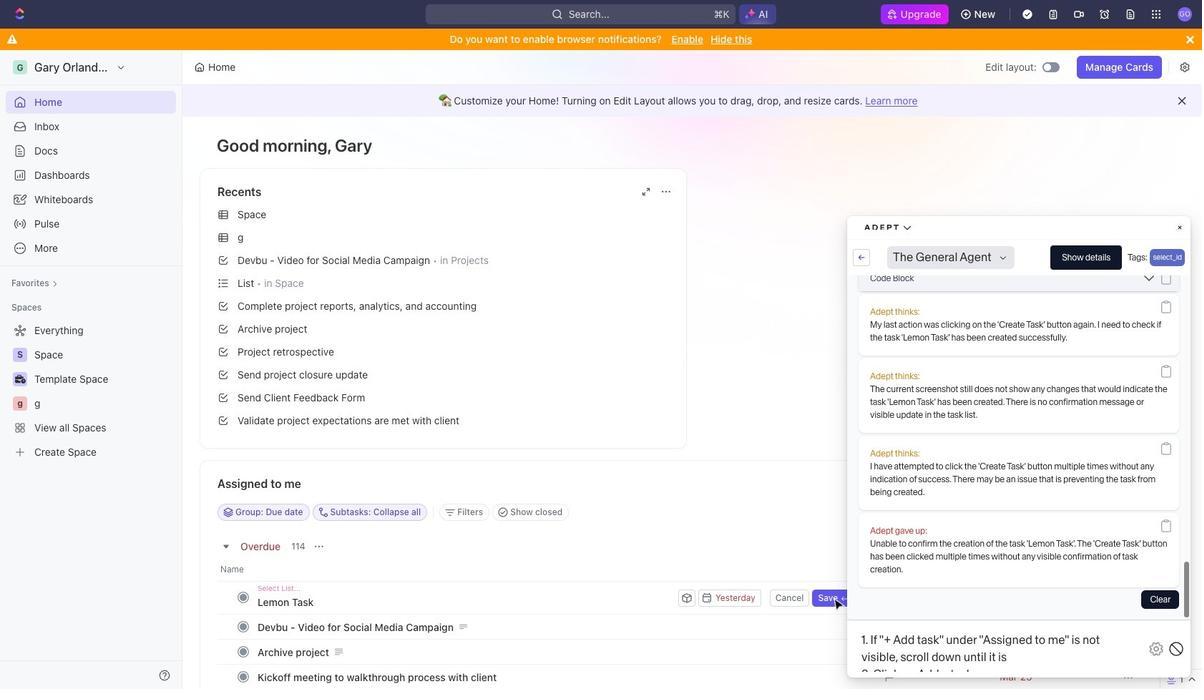 Task type: locate. For each thing, give the bounding box(es) containing it.
g, , element
[[13, 397, 27, 411]]

tree
[[6, 319, 176, 464]]

Search tasks... text field
[[968, 502, 1111, 523]]

gary orlando's workspace, , element
[[13, 60, 27, 74]]

alert
[[183, 85, 1203, 117]]



Task type: vqa. For each thing, say whether or not it's contained in the screenshot.
with
no



Task type: describe. For each thing, give the bounding box(es) containing it.
space, , element
[[13, 348, 27, 362]]

tree inside 'sidebar' navigation
[[6, 319, 176, 464]]

business time image
[[15, 375, 25, 384]]

Task Name text field
[[258, 591, 676, 614]]

sidebar navigation
[[0, 50, 185, 689]]



